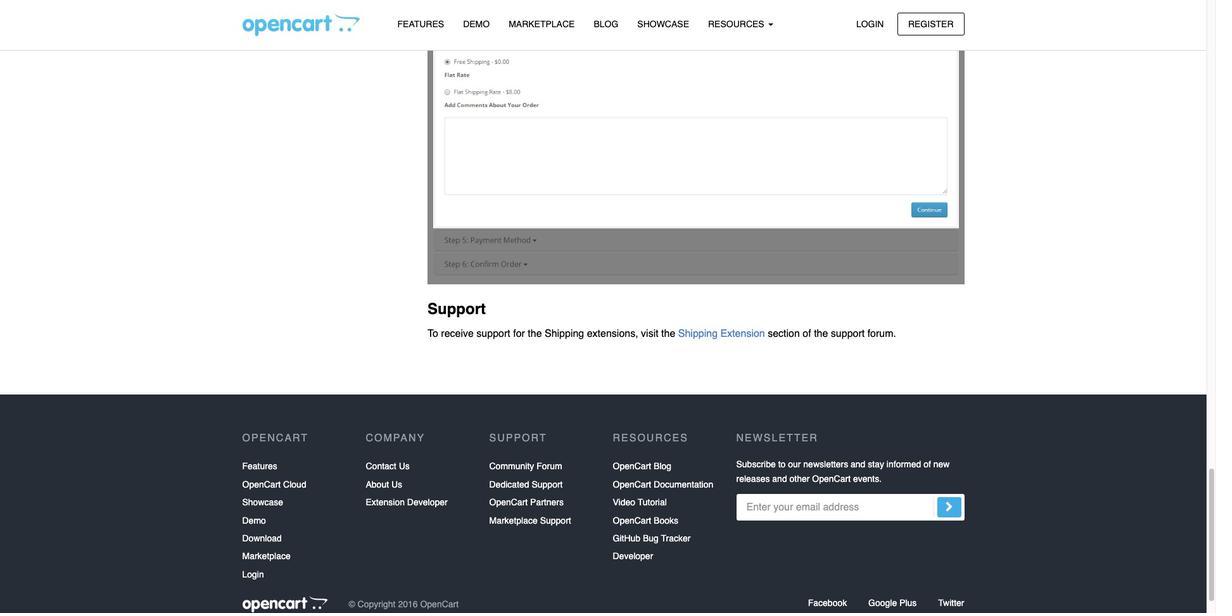 Task type: vqa. For each thing, say whether or not it's contained in the screenshot.
Login "link"
yes



Task type: locate. For each thing, give the bounding box(es) containing it.
of inside subscribe to our newsletters and stay informed of new releases and other opencart events.
[[924, 460, 932, 470]]

2 horizontal spatial the
[[815, 328, 829, 340]]

1 vertical spatial showcase
[[242, 498, 283, 508]]

shipping right for
[[545, 328, 585, 340]]

opencart inside opencart books link
[[613, 516, 652, 526]]

video tutorial link
[[613, 494, 667, 512]]

1 vertical spatial features link
[[242, 458, 277, 476]]

extension down about us link
[[366, 498, 405, 508]]

features link
[[388, 13, 454, 36], [242, 458, 277, 476]]

opencart for opencart documentation
[[613, 480, 652, 490]]

1 vertical spatial demo
[[242, 516, 266, 526]]

support up partners
[[532, 480, 563, 490]]

us right contact
[[399, 462, 410, 472]]

0 vertical spatial marketplace
[[509, 19, 575, 29]]

0 vertical spatial showcase link
[[628, 13, 699, 36]]

opencart for opencart
[[242, 433, 309, 444]]

support left forum.
[[831, 328, 865, 340]]

us
[[399, 462, 410, 472], [392, 480, 403, 490]]

features for opencart cloud
[[242, 462, 277, 472]]

login down download link at the bottom left of page
[[242, 570, 264, 580]]

2016
[[398, 599, 418, 610]]

0 horizontal spatial demo
[[242, 516, 266, 526]]

showcase link
[[628, 13, 699, 36], [242, 494, 283, 512]]

opencart
[[242, 433, 309, 444], [613, 462, 652, 472], [813, 474, 851, 484], [242, 480, 281, 490], [613, 480, 652, 490], [490, 498, 528, 508], [613, 516, 652, 526], [420, 599, 459, 610]]

1 horizontal spatial blog
[[654, 462, 672, 472]]

1 horizontal spatial marketplace link
[[500, 13, 585, 36]]

shipping
[[545, 328, 585, 340], [679, 328, 718, 340]]

opencart image
[[242, 596, 327, 613]]

angle right image
[[946, 499, 954, 514]]

0 horizontal spatial extension
[[366, 498, 405, 508]]

features
[[398, 19, 444, 29], [242, 462, 277, 472]]

documentation
[[654, 480, 714, 490]]

0 vertical spatial and
[[851, 460, 866, 470]]

opencart partners link
[[490, 494, 564, 512]]

1 horizontal spatial login link
[[846, 12, 895, 35]]

1 vertical spatial us
[[392, 480, 403, 490]]

0 horizontal spatial resources
[[613, 433, 689, 444]]

company
[[366, 433, 425, 444]]

facebook link
[[809, 598, 848, 608]]

demo for demo link to the left
[[242, 516, 266, 526]]

resources link
[[699, 13, 783, 36]]

0 vertical spatial features link
[[388, 13, 454, 36]]

1 horizontal spatial the
[[662, 328, 676, 340]]

1 horizontal spatial and
[[851, 460, 866, 470]]

blog
[[594, 19, 619, 29], [654, 462, 672, 472]]

support up the receive
[[428, 300, 486, 318]]

us right the about
[[392, 480, 403, 490]]

partners
[[531, 498, 564, 508]]

store front - checkout delivery method image
[[428, 0, 965, 284]]

developer
[[407, 498, 448, 508], [613, 552, 654, 562]]

newsletters
[[804, 460, 849, 470]]

of left new at the right of page
[[924, 460, 932, 470]]

opencart partners
[[490, 498, 564, 508]]

0 vertical spatial blog
[[594, 19, 619, 29]]

dedicated support
[[490, 480, 563, 490]]

about
[[366, 480, 389, 490]]

opencart up video tutorial
[[613, 480, 652, 490]]

0 vertical spatial features
[[398, 19, 444, 29]]

support down partners
[[540, 516, 571, 526]]

subscribe to our newsletters and stay informed of new releases and other opencart events.
[[737, 460, 950, 484]]

0 horizontal spatial login
[[242, 570, 264, 580]]

0 vertical spatial demo
[[463, 19, 490, 29]]

google plus link
[[869, 598, 917, 608]]

and
[[851, 460, 866, 470], [773, 474, 788, 484]]

marketplace link
[[500, 13, 585, 36], [242, 548, 291, 566]]

1 horizontal spatial developer
[[613, 552, 654, 562]]

1 vertical spatial login link
[[242, 566, 264, 584]]

our
[[789, 460, 801, 470]]

to receive support for the shipping extensions, visit the shipping extension section of the support forum.
[[428, 328, 897, 340]]

and up "events."
[[851, 460, 866, 470]]

marketplace
[[509, 19, 575, 29], [490, 516, 538, 526], [242, 552, 291, 562]]

video
[[613, 498, 636, 508]]

1 horizontal spatial login
[[857, 19, 884, 29]]

developer link
[[613, 548, 654, 566]]

1 horizontal spatial showcase
[[638, 19, 690, 29]]

to
[[779, 460, 786, 470]]

1 horizontal spatial of
[[924, 460, 932, 470]]

support left for
[[477, 328, 511, 340]]

plus
[[900, 598, 917, 608]]

0 horizontal spatial shipping
[[545, 328, 585, 340]]

login link
[[846, 12, 895, 35], [242, 566, 264, 584]]

3 the from the left
[[815, 328, 829, 340]]

1 horizontal spatial support
[[831, 328, 865, 340]]

video tutorial
[[613, 498, 667, 508]]

1 vertical spatial login
[[242, 570, 264, 580]]

0 horizontal spatial features link
[[242, 458, 277, 476]]

0 horizontal spatial support
[[477, 328, 511, 340]]

features link for demo
[[388, 13, 454, 36]]

blog link
[[585, 13, 628, 36]]

1 vertical spatial marketplace
[[490, 516, 538, 526]]

0 vertical spatial login
[[857, 19, 884, 29]]

0 horizontal spatial showcase link
[[242, 494, 283, 512]]

1 horizontal spatial features
[[398, 19, 444, 29]]

extensions,
[[587, 328, 639, 340]]

1 vertical spatial and
[[773, 474, 788, 484]]

1 support from the left
[[477, 328, 511, 340]]

opencart inside subscribe to our newsletters and stay informed of new releases and other opencart events.
[[813, 474, 851, 484]]

bug
[[643, 534, 659, 544]]

opencart up github
[[613, 516, 652, 526]]

0 vertical spatial marketplace link
[[500, 13, 585, 36]]

download
[[242, 534, 282, 544]]

0 horizontal spatial demo link
[[242, 512, 266, 530]]

extension developer
[[366, 498, 448, 508]]

extension left section
[[721, 328, 765, 340]]

extension
[[721, 328, 765, 340], [366, 498, 405, 508]]

1 vertical spatial blog
[[654, 462, 672, 472]]

0 vertical spatial demo link
[[454, 13, 500, 36]]

tracker
[[661, 534, 691, 544]]

0 vertical spatial of
[[803, 328, 812, 340]]

1 horizontal spatial showcase link
[[628, 13, 699, 36]]

the right visit
[[662, 328, 676, 340]]

support
[[477, 328, 511, 340], [831, 328, 865, 340]]

0 vertical spatial resources
[[709, 19, 767, 29]]

contact
[[366, 462, 397, 472]]

login link down download link at the bottom left of page
[[242, 566, 264, 584]]

1 horizontal spatial features link
[[388, 13, 454, 36]]

of right section
[[803, 328, 812, 340]]

the right section
[[815, 328, 829, 340]]

1 vertical spatial marketplace link
[[242, 548, 291, 566]]

contact us
[[366, 462, 410, 472]]

other
[[790, 474, 810, 484]]

section
[[768, 328, 800, 340]]

opencart inside opencart partners 'link'
[[490, 498, 528, 508]]

opencart up the opencart cloud
[[242, 433, 309, 444]]

login left 'register'
[[857, 19, 884, 29]]

opencart for opencart blog
[[613, 462, 652, 472]]

1 horizontal spatial shipping
[[679, 328, 718, 340]]

shipping right visit
[[679, 328, 718, 340]]

1 vertical spatial resources
[[613, 433, 689, 444]]

opencart inside opencart cloud link
[[242, 480, 281, 490]]

support
[[428, 300, 486, 318], [490, 433, 547, 444], [532, 480, 563, 490], [540, 516, 571, 526]]

0 horizontal spatial features
[[242, 462, 277, 472]]

login
[[857, 19, 884, 29], [242, 570, 264, 580]]

new
[[934, 460, 950, 470]]

demo
[[463, 19, 490, 29], [242, 516, 266, 526]]

demo link
[[454, 13, 500, 36], [242, 512, 266, 530]]

opencart left 'cloud' at left
[[242, 480, 281, 490]]

1 vertical spatial demo link
[[242, 512, 266, 530]]

the right for
[[528, 328, 542, 340]]

0 horizontal spatial marketplace link
[[242, 548, 291, 566]]

showcase right the blog link
[[638, 19, 690, 29]]

register link
[[898, 12, 965, 35]]

0 vertical spatial us
[[399, 462, 410, 472]]

0 horizontal spatial showcase
[[242, 498, 283, 508]]

and down to
[[773, 474, 788, 484]]

of
[[803, 328, 812, 340], [924, 460, 932, 470]]

support up community
[[490, 433, 547, 444]]

resources
[[709, 19, 767, 29], [613, 433, 689, 444]]

showcase down opencart cloud link
[[242, 498, 283, 508]]

the
[[528, 328, 542, 340], [662, 328, 676, 340], [815, 328, 829, 340]]

facebook
[[809, 598, 848, 608]]

0 horizontal spatial the
[[528, 328, 542, 340]]

newsletter
[[737, 433, 819, 444]]

releases
[[737, 474, 770, 484]]

opencart inside opencart documentation link
[[613, 480, 652, 490]]

2 shipping from the left
[[679, 328, 718, 340]]

2 the from the left
[[662, 328, 676, 340]]

showcase
[[638, 19, 690, 29], [242, 498, 283, 508]]

opencart inside opencart blog link
[[613, 462, 652, 472]]

0 horizontal spatial and
[[773, 474, 788, 484]]

1 vertical spatial of
[[924, 460, 932, 470]]

1 horizontal spatial demo
[[463, 19, 490, 29]]

Enter your email address text field
[[737, 494, 965, 521]]

opencart documentation
[[613, 480, 714, 490]]

books
[[654, 516, 679, 526]]

opencart down dedicated
[[490, 498, 528, 508]]

login link left register link at the right
[[846, 12, 895, 35]]

0 horizontal spatial developer
[[407, 498, 448, 508]]

opencart down newsletters
[[813, 474, 851, 484]]

0 vertical spatial developer
[[407, 498, 448, 508]]

tutorial
[[638, 498, 667, 508]]

1 vertical spatial features
[[242, 462, 277, 472]]

1 horizontal spatial extension
[[721, 328, 765, 340]]

opencart up opencart documentation
[[613, 462, 652, 472]]



Task type: describe. For each thing, give the bounding box(es) containing it.
us for about us
[[392, 480, 403, 490]]

0 vertical spatial extension
[[721, 328, 765, 340]]

opencart for opencart partners
[[490, 498, 528, 508]]

informed
[[887, 460, 922, 470]]

opencart for opencart cloud
[[242, 480, 281, 490]]

opencart blog link
[[613, 458, 672, 476]]

opencart for opencart books
[[613, 516, 652, 526]]

2 vertical spatial marketplace
[[242, 552, 291, 562]]

0 horizontal spatial login link
[[242, 566, 264, 584]]

© copyright 2016 opencart
[[349, 599, 459, 610]]

©
[[349, 599, 355, 610]]

about us link
[[366, 476, 403, 494]]

opencart documentation link
[[613, 476, 714, 494]]

marketplace support link
[[490, 512, 571, 530]]

demo for rightmost demo link
[[463, 19, 490, 29]]

subscribe
[[737, 460, 776, 470]]

community
[[490, 462, 534, 472]]

forum.
[[868, 328, 897, 340]]

google plus
[[869, 598, 917, 608]]

1 shipping from the left
[[545, 328, 585, 340]]

1 vertical spatial showcase link
[[242, 494, 283, 512]]

about us
[[366, 480, 403, 490]]

opencart blog
[[613, 462, 672, 472]]

opencart cloud link
[[242, 476, 307, 494]]

cloud
[[283, 480, 307, 490]]

opencart books
[[613, 516, 679, 526]]

forum
[[537, 462, 563, 472]]

google
[[869, 598, 898, 608]]

dedicated
[[490, 480, 530, 490]]

1 horizontal spatial demo link
[[454, 13, 500, 36]]

opencart books link
[[613, 512, 679, 530]]

copyright
[[358, 599, 396, 610]]

contact us link
[[366, 458, 410, 476]]

stay
[[868, 460, 885, 470]]

events.
[[854, 474, 882, 484]]

support inside 'link'
[[532, 480, 563, 490]]

twitter
[[939, 598, 965, 608]]

visit
[[641, 328, 659, 340]]

github
[[613, 534, 641, 544]]

to
[[428, 328, 439, 340]]

features link for opencart cloud
[[242, 458, 277, 476]]

0 horizontal spatial blog
[[594, 19, 619, 29]]

shipping extension link
[[679, 328, 765, 340]]

dedicated support link
[[490, 476, 563, 494]]

0 vertical spatial showcase
[[638, 19, 690, 29]]

opencart cloud
[[242, 480, 307, 490]]

1 the from the left
[[528, 328, 542, 340]]

marketplace support
[[490, 516, 571, 526]]

features for demo
[[398, 19, 444, 29]]

github bug tracker
[[613, 534, 691, 544]]

0 vertical spatial login link
[[846, 12, 895, 35]]

opencart right '2016'
[[420, 599, 459, 610]]

extension developer link
[[366, 494, 448, 512]]

for
[[513, 328, 525, 340]]

2 support from the left
[[831, 328, 865, 340]]

download link
[[242, 530, 282, 548]]

1 vertical spatial developer
[[613, 552, 654, 562]]

github bug tracker link
[[613, 530, 691, 548]]

0 horizontal spatial of
[[803, 328, 812, 340]]

1 horizontal spatial resources
[[709, 19, 767, 29]]

twitter link
[[939, 598, 965, 608]]

register
[[909, 19, 954, 29]]

receive
[[441, 328, 474, 340]]

us for contact us
[[399, 462, 410, 472]]

community forum
[[490, 462, 563, 472]]

community forum link
[[490, 458, 563, 476]]

1 vertical spatial extension
[[366, 498, 405, 508]]

opencart - open source shopping cart solution image
[[242, 13, 360, 36]]



